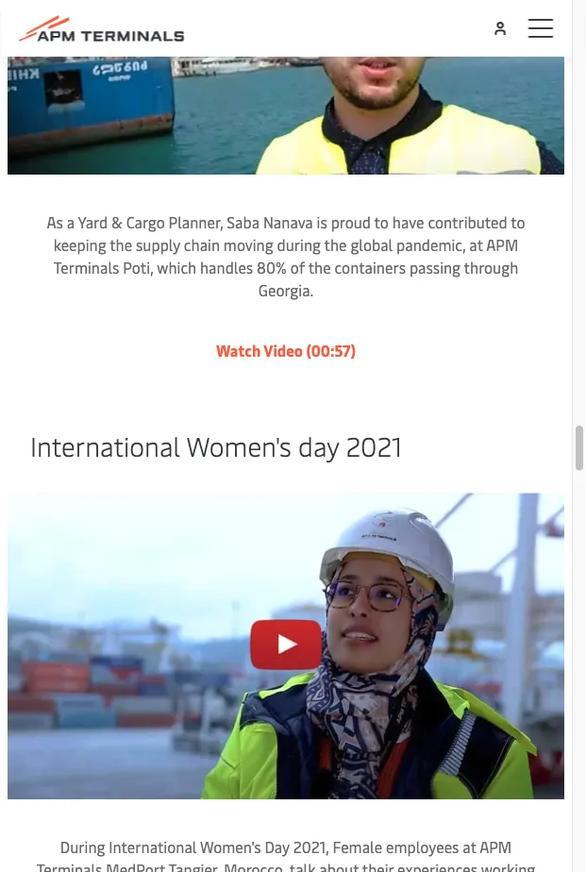 Task type: locate. For each thing, give the bounding box(es) containing it.
planner,
[[169, 212, 223, 232]]

1 vertical spatial at
[[463, 837, 476, 857]]

poti,
[[123, 257, 153, 277]]

proud
[[331, 212, 371, 232]]

at down contributed
[[469, 234, 483, 255]]

keeping
[[54, 234, 106, 255]]

the down is
[[324, 234, 347, 255]]

1 vertical spatial international
[[109, 837, 197, 857]]

medport
[[106, 859, 165, 872]]

0 vertical spatial terminals
[[54, 257, 119, 277]]

women's up morocco,
[[200, 837, 261, 857]]

as
[[47, 212, 63, 232]]

day
[[265, 837, 290, 857]]

the right of
[[308, 257, 331, 277]]

0 vertical spatial at
[[469, 234, 483, 255]]

during
[[277, 234, 321, 255]]

moving
[[224, 234, 273, 255]]

georgia.
[[258, 280, 314, 300]]

experiences
[[397, 859, 478, 872]]

1 vertical spatial apm
[[480, 837, 512, 857]]

watch
[[216, 340, 261, 360]]

0 horizontal spatial to
[[374, 212, 389, 232]]

to right contributed
[[511, 212, 525, 232]]

1 vertical spatial women's
[[200, 837, 261, 857]]

&
[[111, 212, 123, 232]]

1 vertical spatial terminals
[[37, 859, 102, 872]]

terminals
[[54, 257, 119, 277], [37, 859, 102, 872]]

talk
[[290, 859, 316, 872]]

the down &
[[110, 234, 132, 255]]

international women's day 2021
[[30, 427, 402, 463]]

0 vertical spatial apm
[[486, 234, 518, 255]]

yard
[[78, 212, 108, 232]]

women's
[[186, 427, 292, 463], [200, 837, 261, 857]]

(00:57)
[[306, 340, 356, 360]]

the
[[110, 234, 132, 255], [324, 234, 347, 255], [308, 257, 331, 277]]

terminals inside during international women's day 2021, female employees at apm terminals medport tangier, morocco, talk about their experiences workin
[[37, 859, 102, 872]]

international
[[30, 427, 180, 463], [109, 837, 197, 857]]

which
[[157, 257, 196, 277]]

apm
[[486, 234, 518, 255], [480, 837, 512, 857]]

womens day image
[[8, 493, 564, 799]]

women's left the day
[[186, 427, 292, 463]]

morocco,
[[224, 859, 286, 872]]

saba
[[227, 212, 260, 232]]

handles
[[200, 257, 253, 277]]

apm inside during international women's day 2021, female employees at apm terminals medport tangier, morocco, talk about their experiences workin
[[480, 837, 512, 857]]

to up global
[[374, 212, 389, 232]]

at up experiences at the bottom right of page
[[463, 837, 476, 857]]

a
[[67, 212, 75, 232]]

terminals down during
[[37, 859, 102, 872]]

to
[[374, 212, 389, 232], [511, 212, 525, 232]]

of
[[290, 257, 305, 277]]

terminals down keeping
[[54, 257, 119, 277]]

pandemic,
[[396, 234, 466, 255]]

at
[[469, 234, 483, 255], [463, 837, 476, 857]]

1 horizontal spatial to
[[511, 212, 525, 232]]

passing
[[410, 257, 461, 277]]

apm up the through at the top of the page
[[486, 234, 518, 255]]

as a yard & cargo planner, saba nanava is proud to have contributed to keeping the supply chain moving during the global pandemic, at apm terminals poti, which handles 80% of the containers passing through georgia.
[[47, 212, 525, 300]]

80%
[[257, 257, 287, 277]]

at inside during international women's day 2021, female employees at apm terminals medport tangier, morocco, talk about their experiences workin
[[463, 837, 476, 857]]

apm right employees
[[480, 837, 512, 857]]



Task type: vqa. For each thing, say whether or not it's contained in the screenshot.
Import Availability
no



Task type: describe. For each thing, give the bounding box(es) containing it.
international inside during international women's day 2021, female employees at apm terminals medport tangier, morocco, talk about their experiences workin
[[109, 837, 197, 857]]

women's inside during international women's day 2021, female employees at apm terminals medport tangier, morocco, talk about their experiences workin
[[200, 837, 261, 857]]

saba image
[[8, 0, 564, 174]]

employees
[[386, 837, 459, 857]]

0 vertical spatial international
[[30, 427, 180, 463]]

tangier,
[[168, 859, 220, 872]]

female
[[333, 837, 382, 857]]

2021,
[[293, 837, 329, 857]]

day
[[298, 427, 339, 463]]

their
[[362, 859, 394, 872]]

have
[[392, 212, 424, 232]]

through
[[464, 257, 518, 277]]

apm inside as a yard & cargo planner, saba nanava is proud to have contributed to keeping the supply chain moving during the global pandemic, at apm terminals poti, which handles 80% of the containers passing through georgia.
[[486, 234, 518, 255]]

cargo
[[126, 212, 165, 232]]

0 vertical spatial women's
[[186, 427, 292, 463]]

terminals inside as a yard & cargo planner, saba nanava is proud to have contributed to keeping the supply chain moving during the global pandemic, at apm terminals poti, which handles 80% of the containers passing through georgia.
[[54, 257, 119, 277]]

containers
[[335, 257, 406, 277]]

about
[[319, 859, 359, 872]]

watch video (00:57) link
[[216, 340, 356, 360]]

nanava
[[263, 212, 313, 232]]

during international women's day 2021, female employees at apm terminals medport tangier, morocco, talk about their experiences workin
[[37, 837, 535, 872]]

chain
[[184, 234, 220, 255]]

is
[[317, 212, 327, 232]]

supply
[[136, 234, 180, 255]]

watch video (00:57)
[[216, 340, 356, 360]]

1 to from the left
[[374, 212, 389, 232]]

contributed
[[428, 212, 507, 232]]

2021
[[346, 427, 402, 463]]

video
[[264, 340, 303, 360]]

at inside as a yard & cargo planner, saba nanava is proud to have contributed to keeping the supply chain moving during the global pandemic, at apm terminals poti, which handles 80% of the containers passing through georgia.
[[469, 234, 483, 255]]

global
[[351, 234, 393, 255]]

during
[[60, 837, 105, 857]]

2 to from the left
[[511, 212, 525, 232]]



